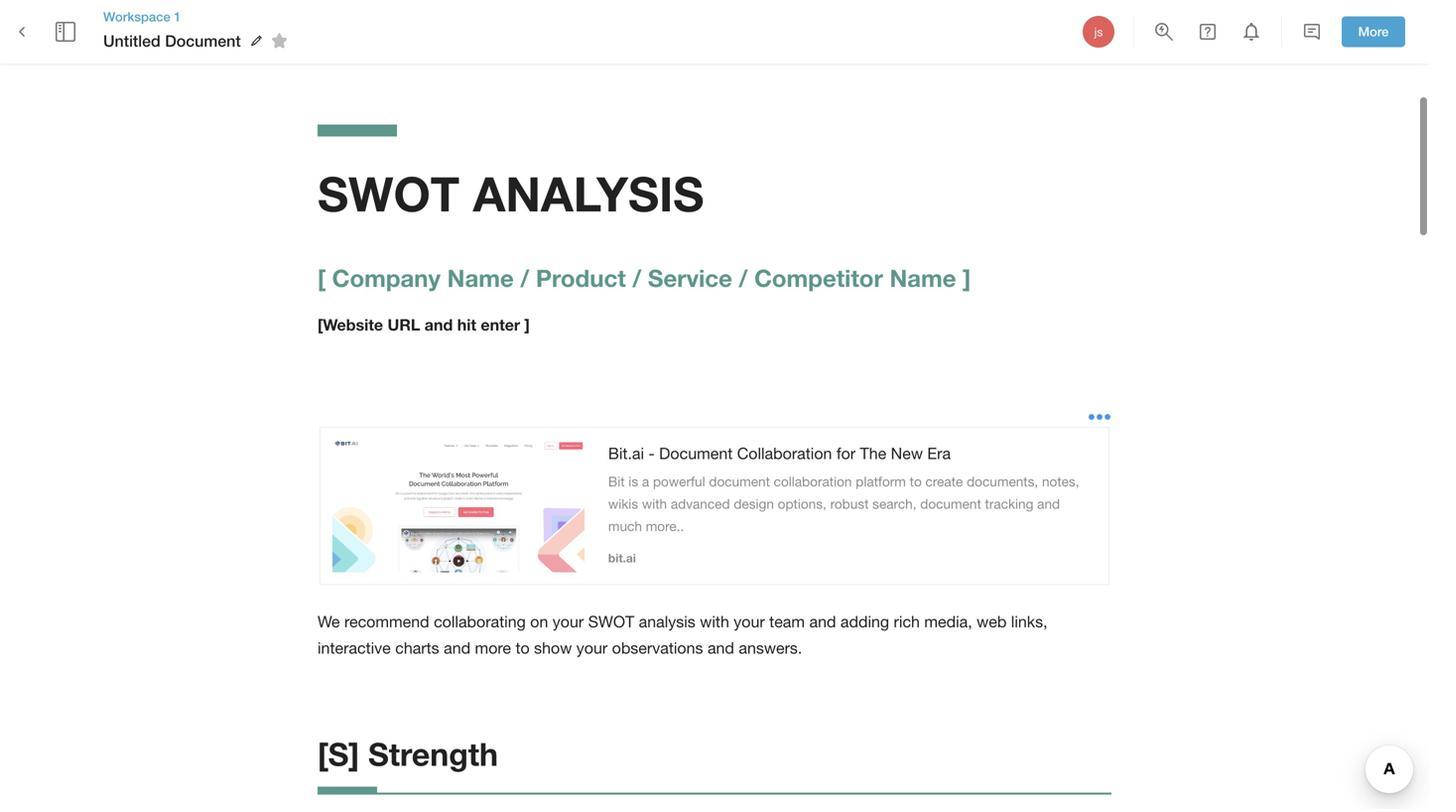 Task type: vqa. For each thing, say whether or not it's contained in the screenshot.
the team
yes



Task type: locate. For each thing, give the bounding box(es) containing it.
notes,
[[1042, 474, 1080, 490]]

answers.
[[739, 639, 803, 657]]

[website url and hit enter ]
[[318, 315, 530, 334]]

]
[[963, 264, 971, 292], [525, 315, 530, 334]]

0 vertical spatial ]
[[963, 264, 971, 292]]

2 / from the left
[[633, 264, 642, 292]]

1 horizontal spatial ]
[[963, 264, 971, 292]]

hit
[[457, 315, 477, 334]]

document
[[709, 474, 770, 490], [921, 496, 982, 512]]

document up design
[[709, 474, 770, 490]]

team
[[770, 613, 805, 631]]

bit is a powerful document collaboration platform to create documents, notes, wikis with advanced design options, robust search, document tracking and much more..
[[609, 474, 1084, 534]]

workspace 1
[[103, 9, 181, 24]]

to
[[910, 474, 922, 490], [516, 639, 530, 657]]

document down 'workspace 1' "link"
[[165, 31, 241, 50]]

adding
[[841, 613, 890, 631]]

observations
[[612, 639, 703, 657]]

0 horizontal spatial swot
[[318, 165, 460, 222]]

your right show
[[577, 639, 608, 657]]

js button
[[1080, 13, 1118, 51]]

1 / from the left
[[521, 264, 530, 292]]

0 vertical spatial document
[[709, 474, 770, 490]]

analysis
[[473, 165, 704, 222]]

document down create
[[921, 496, 982, 512]]

and down notes,
[[1038, 496, 1061, 512]]

1 vertical spatial ]
[[525, 315, 530, 334]]

swot up observations in the bottom of the page
[[588, 613, 635, 631]]

0 horizontal spatial to
[[516, 639, 530, 657]]

0 horizontal spatial name
[[447, 264, 514, 292]]

enter
[[481, 315, 520, 334]]

0 vertical spatial with
[[642, 496, 667, 512]]

competitor
[[755, 264, 883, 292]]

interactive
[[318, 639, 391, 657]]

workspace
[[103, 9, 170, 24]]

1 horizontal spatial document
[[659, 444, 733, 463]]

1 vertical spatial swot
[[588, 613, 635, 631]]

1 vertical spatial to
[[516, 639, 530, 657]]

collaborating
[[434, 613, 526, 631]]

wikis
[[609, 496, 639, 512]]

1 vertical spatial document
[[659, 444, 733, 463]]

to right more on the left bottom
[[516, 639, 530, 657]]

we recommend collaborating on your swot analysis with your team and adding rich media, web links, interactive charts and more to show your observations and answers.
[[318, 613, 1052, 657]]

more
[[475, 639, 511, 657]]

the
[[860, 444, 887, 463]]

your
[[553, 613, 584, 631], [734, 613, 765, 631], [577, 639, 608, 657]]

1 horizontal spatial name
[[890, 264, 957, 292]]

0 vertical spatial document
[[165, 31, 241, 50]]

1 horizontal spatial with
[[700, 613, 730, 631]]

1 horizontal spatial to
[[910, 474, 922, 490]]

to inside "we recommend collaborating on your swot analysis with your team and adding rich media, web links, interactive charts and more to show your observations and answers."
[[516, 639, 530, 657]]

swot up company
[[318, 165, 460, 222]]

with down a
[[642, 496, 667, 512]]

a
[[642, 474, 650, 490]]

is
[[629, 474, 639, 490]]

and
[[425, 315, 453, 334], [1038, 496, 1061, 512], [810, 613, 836, 631], [444, 639, 471, 657], [708, 639, 735, 657]]

/
[[521, 264, 530, 292], [633, 264, 642, 292], [739, 264, 748, 292]]

links,
[[1012, 613, 1048, 631]]

and left hit
[[425, 315, 453, 334]]

favorite image
[[268, 29, 292, 53]]

1 horizontal spatial swot
[[588, 613, 635, 631]]

with right analysis
[[700, 613, 730, 631]]

new
[[891, 444, 923, 463]]

for
[[837, 444, 856, 463]]

name
[[447, 264, 514, 292], [890, 264, 957, 292]]

more button
[[1342, 17, 1406, 47]]

0 horizontal spatial /
[[521, 264, 530, 292]]

0 vertical spatial to
[[910, 474, 922, 490]]

1 horizontal spatial document
[[921, 496, 982, 512]]

[
[[318, 264, 326, 292]]

/ right service
[[739, 264, 748, 292]]

untitled document
[[103, 31, 241, 50]]

/ left service
[[633, 264, 642, 292]]

swot inside "we recommend collaborating on your swot analysis with your team and adding rich media, web links, interactive charts and more to show your observations and answers."
[[588, 613, 635, 631]]

to left create
[[910, 474, 922, 490]]

document
[[165, 31, 241, 50], [659, 444, 733, 463]]

search,
[[873, 496, 917, 512]]

0 horizontal spatial ]
[[525, 315, 530, 334]]

era
[[928, 444, 951, 463]]

1 horizontal spatial /
[[633, 264, 642, 292]]

with inside bit is a powerful document collaboration platform to create documents, notes, wikis with advanced design options, robust search, document tracking and much more..
[[642, 496, 667, 512]]

document up powerful
[[659, 444, 733, 463]]

1 vertical spatial with
[[700, 613, 730, 631]]

swot analysis
[[318, 165, 704, 222]]

0 horizontal spatial with
[[642, 496, 667, 512]]

swot
[[318, 165, 460, 222], [588, 613, 635, 631]]

/ left product
[[521, 264, 530, 292]]

2 horizontal spatial /
[[739, 264, 748, 292]]

and right team
[[810, 613, 836, 631]]

js
[[1095, 25, 1103, 39]]

with
[[642, 496, 667, 512], [700, 613, 730, 631]]



Task type: describe. For each thing, give the bounding box(es) containing it.
on
[[530, 613, 548, 631]]

service
[[648, 264, 733, 292]]

3 / from the left
[[739, 264, 748, 292]]

web
[[977, 613, 1007, 631]]

company
[[332, 264, 441, 292]]

1
[[174, 9, 181, 24]]

[website
[[318, 315, 383, 334]]

create
[[926, 474, 963, 490]]

more
[[1359, 24, 1389, 39]]

[ company name / product / service / competitor name ]
[[318, 264, 971, 292]]

2 name from the left
[[890, 264, 957, 292]]

bit
[[609, 474, 625, 490]]

0 vertical spatial swot
[[318, 165, 460, 222]]

collaboration
[[774, 474, 852, 490]]

more..
[[646, 518, 684, 534]]

workspace 1 link
[[103, 8, 295, 26]]

untitled
[[103, 31, 161, 50]]

0 horizontal spatial document
[[709, 474, 770, 490]]

analysis
[[639, 613, 696, 631]]

documents,
[[967, 474, 1039, 490]]

and down collaborating
[[444, 639, 471, 657]]

platform
[[856, 474, 906, 490]]

media,
[[925, 613, 973, 631]]

much
[[609, 518, 642, 534]]

[s]
[[318, 735, 360, 773]]

bit.ai - document collaboration for the new era
[[609, 444, 951, 463]]

[s] strength
[[318, 735, 498, 773]]

rich
[[894, 613, 920, 631]]

show
[[534, 639, 572, 657]]

and left answers.
[[708, 639, 735, 657]]

tracking
[[985, 496, 1034, 512]]

robust
[[831, 496, 869, 512]]

your up answers.
[[734, 613, 765, 631]]

recommend
[[344, 613, 430, 631]]

with inside "we recommend collaborating on your swot analysis with your team and adding rich media, web links, interactive charts and more to show your observations and answers."
[[700, 613, 730, 631]]

collaboration
[[737, 444, 832, 463]]

strength
[[368, 735, 498, 773]]

1 name from the left
[[447, 264, 514, 292]]

we
[[318, 613, 340, 631]]

url
[[388, 315, 420, 334]]

-
[[649, 444, 655, 463]]

bit.ai
[[609, 444, 644, 463]]

powerful
[[653, 474, 706, 490]]

your right on
[[553, 613, 584, 631]]

1 vertical spatial document
[[921, 496, 982, 512]]

0 horizontal spatial document
[[165, 31, 241, 50]]

product
[[536, 264, 626, 292]]

advanced
[[671, 496, 730, 512]]

options,
[[778, 496, 827, 512]]

charts
[[395, 639, 440, 657]]

design
[[734, 496, 774, 512]]

to inside bit is a powerful document collaboration platform to create documents, notes, wikis with advanced design options, robust search, document tracking and much more..
[[910, 474, 922, 490]]

and inside bit is a powerful document collaboration platform to create documents, notes, wikis with advanced design options, robust search, document tracking and much more..
[[1038, 496, 1061, 512]]

bit.ai
[[609, 551, 636, 565]]



